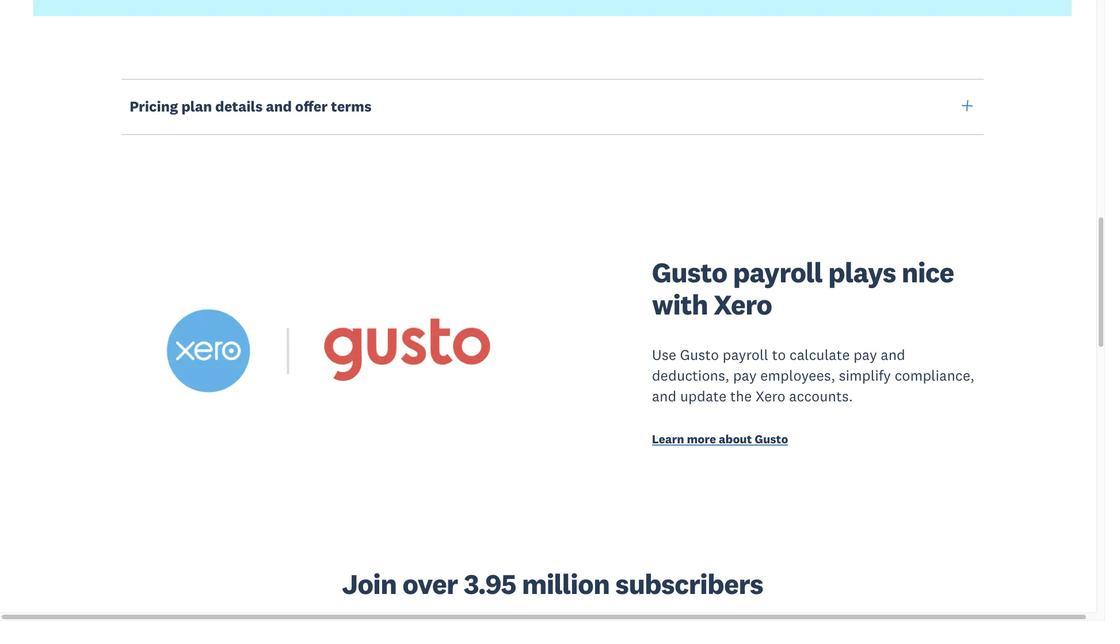 Task type: vqa. For each thing, say whether or not it's contained in the screenshot.
How Xero encryption prevents unauthorized access
no



Task type: describe. For each thing, give the bounding box(es) containing it.
compliance,
[[895, 367, 975, 385]]

the
[[730, 387, 752, 406]]

employees,
[[760, 367, 835, 385]]

use
[[652, 346, 676, 365]]

more
[[687, 432, 716, 447]]

gusto inside gusto payroll plays nice with xero
[[652, 255, 727, 290]]

terms
[[331, 97, 372, 116]]

2 horizontal spatial and
[[881, 346, 905, 365]]

plays
[[828, 255, 896, 290]]

accounts.
[[789, 387, 853, 406]]

learn more about gusto link
[[652, 432, 984, 450]]

xero and gusto brands image
[[122, 248, 542, 456]]

gusto inside learn more about gusto link
[[755, 432, 788, 447]]

with
[[652, 287, 708, 322]]

about
[[719, 432, 752, 447]]

simplify
[[839, 367, 891, 385]]

to
[[772, 346, 786, 365]]



Task type: locate. For each thing, give the bounding box(es) containing it.
learn
[[652, 432, 684, 447]]

0 vertical spatial gusto
[[652, 255, 727, 290]]

1 vertical spatial and
[[881, 346, 905, 365]]

payroll
[[733, 255, 823, 290], [723, 346, 768, 365]]

1 vertical spatial pay
[[733, 367, 757, 385]]

pay up simplify at the bottom right
[[854, 346, 877, 365]]

gusto payroll plays nice with xero
[[652, 255, 954, 322]]

use gusto payroll to calculate pay and deductions, pay employees, simplify compliance, and update the xero accounts.
[[652, 346, 975, 406]]

payroll inside use gusto payroll to calculate pay and deductions, pay employees, simplify compliance, and update the xero accounts.
[[723, 346, 768, 365]]

nice
[[902, 255, 954, 290]]

and down deductions,
[[652, 387, 677, 406]]

0 vertical spatial and
[[266, 97, 292, 116]]

details
[[215, 97, 263, 116]]

3.95
[[464, 567, 516, 602]]

and
[[266, 97, 292, 116], [881, 346, 905, 365], [652, 387, 677, 406]]

1 vertical spatial payroll
[[723, 346, 768, 365]]

plan
[[181, 97, 212, 116]]

pay
[[854, 346, 877, 365], [733, 367, 757, 385]]

0 vertical spatial payroll
[[733, 255, 823, 290]]

million
[[522, 567, 610, 602]]

deductions,
[[652, 367, 730, 385]]

join over 3.95 million subscribers
[[342, 567, 763, 602]]

1 vertical spatial gusto
[[680, 346, 719, 365]]

xero inside gusto payroll plays nice with xero
[[714, 287, 772, 322]]

and inside dropdown button
[[266, 97, 292, 116]]

pricing plan details and offer terms button
[[122, 79, 984, 135]]

gusto inside use gusto payroll to calculate pay and deductions, pay employees, simplify compliance, and update the xero accounts.
[[680, 346, 719, 365]]

offer
[[295, 97, 328, 116]]

payroll inside gusto payroll plays nice with xero
[[733, 255, 823, 290]]

0 horizontal spatial pay
[[733, 367, 757, 385]]

0 vertical spatial pay
[[854, 346, 877, 365]]

pricing plan details and offer terms
[[130, 97, 372, 116]]

and up simplify at the bottom right
[[881, 346, 905, 365]]

calculate
[[790, 346, 850, 365]]

over
[[402, 567, 458, 602]]

learn more about gusto
[[652, 432, 788, 447]]

2 vertical spatial and
[[652, 387, 677, 406]]

2 vertical spatial gusto
[[755, 432, 788, 447]]

and left "offer"
[[266, 97, 292, 116]]

1 horizontal spatial pay
[[854, 346, 877, 365]]

xero inside use gusto payroll to calculate pay and deductions, pay employees, simplify compliance, and update the xero accounts.
[[756, 387, 786, 406]]

xero
[[714, 287, 772, 322], [756, 387, 786, 406]]

pay up the
[[733, 367, 757, 385]]

update
[[680, 387, 727, 406]]

join
[[342, 567, 397, 602]]

1 horizontal spatial and
[[652, 387, 677, 406]]

pricing
[[130, 97, 178, 116]]

subscribers
[[615, 567, 763, 602]]

0 vertical spatial xero
[[714, 287, 772, 322]]

0 horizontal spatial and
[[266, 97, 292, 116]]

1 vertical spatial xero
[[756, 387, 786, 406]]

gusto
[[652, 255, 727, 290], [680, 346, 719, 365], [755, 432, 788, 447]]



